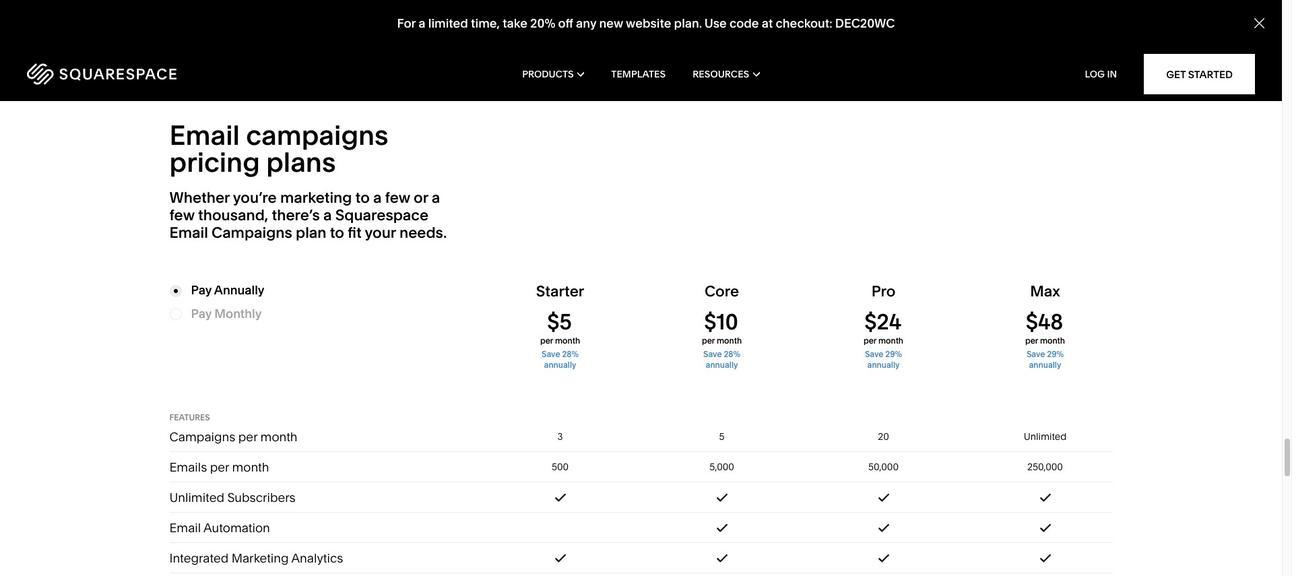 Task type: describe. For each thing, give the bounding box(es) containing it.
email inside whether you're marketing to a few or a few thousand, there's a squarespace email campaigns plan to fit your needs.
[[169, 224, 208, 242]]

marketing
[[232, 551, 289, 566]]

$24
[[865, 309, 902, 335]]

plans
[[266, 145, 336, 178]]

checkout:
[[776, 16, 833, 31]]

per for $5
[[540, 336, 553, 346]]

whether
[[169, 188, 230, 207]]

pay annually
[[191, 282, 265, 298]]

code
[[730, 16, 759, 31]]

analytics
[[291, 551, 343, 566]]

resources
[[693, 68, 750, 80]]

$14
[[705, 309, 738, 335]]

squarespace logo image
[[27, 63, 177, 85]]

starter
[[536, 282, 585, 300]]

applies to pro plan image for unlimited subscribers
[[878, 493, 889, 502]]

29% for $24
[[886, 349, 902, 359]]

29% for $48
[[1047, 349, 1064, 359]]

applies to starter plan image
[[555, 554, 566, 563]]

applies to core plan image for unlimited subscribers
[[717, 493, 728, 502]]

250,000
[[1028, 461, 1063, 473]]

5
[[719, 431, 725, 443]]

month for $7
[[555, 336, 580, 346]]

or
[[414, 188, 428, 207]]

per month save 28% annually for $7
[[540, 336, 580, 370]]

50,000
[[869, 461, 899, 473]]

a up your
[[373, 188, 382, 207]]

email for email campaigns pricing plans
[[169, 118, 240, 151]]

save for $7
[[542, 349, 560, 359]]

products
[[522, 68, 574, 80]]

annually
[[214, 282, 265, 298]]

applies to core plan image for integrated marketing analytics
[[717, 554, 728, 563]]

get
[[1167, 68, 1186, 81]]

$7
[[548, 309, 571, 335]]

subscribers
[[227, 490, 296, 505]]

3
[[558, 431, 563, 443]]

20%
[[530, 16, 556, 31]]

28% for $7
[[562, 349, 579, 359]]

max
[[1031, 282, 1061, 300]]

emails per month
[[169, 460, 269, 475]]

pricing
[[169, 145, 260, 178]]

$34
[[865, 309, 902, 335]]

applies to core plan image for email automation
[[717, 524, 728, 532]]

save for $68
[[1027, 349, 1046, 359]]

started
[[1189, 68, 1233, 81]]

1 horizontal spatial few
[[385, 188, 410, 207]]

campaigns
[[246, 118, 389, 151]]

log
[[1085, 68, 1105, 80]]

annually for $7
[[544, 360, 577, 370]]

use
[[705, 16, 727, 31]]

pay annually button
[[169, 282, 329, 299]]

per month save 28% annually for $14
[[702, 336, 742, 370]]

applies to starter plan image
[[555, 493, 566, 502]]

applies to pro plan image for email automation
[[878, 524, 889, 532]]

features
[[169, 413, 210, 423]]

products button
[[522, 47, 584, 101]]

automation
[[204, 520, 270, 536]]

annually for $68
[[1029, 360, 1062, 370]]

log             in link
[[1085, 68, 1117, 80]]

per up emails per month
[[238, 429, 258, 445]]

email for email automation
[[169, 520, 201, 536]]

pay monthly button
[[169, 306, 262, 322]]

in
[[1108, 68, 1117, 80]]

time,
[[471, 16, 500, 31]]

monthly
[[214, 306, 262, 322]]

resources button
[[693, 47, 760, 101]]



Task type: vqa. For each thing, say whether or not it's contained in the screenshot.


Task type: locate. For each thing, give the bounding box(es) containing it.
1 horizontal spatial to
[[356, 188, 370, 207]]

off
[[558, 16, 573, 31]]

applies to max plan image
[[1040, 524, 1051, 532]]

annually for $34
[[868, 360, 900, 370]]

per month save 28% annually down '$14'
[[702, 336, 742, 370]]

email campaigns pricing plans
[[169, 118, 389, 178]]

pay inside the pay annually "button"
[[191, 282, 212, 298]]

per month save 29% annually
[[864, 336, 904, 370], [1026, 336, 1066, 370]]

0 vertical spatial to
[[356, 188, 370, 207]]

unlimited subscribers
[[169, 490, 296, 505]]

per down $48
[[1026, 336, 1039, 346]]

campaigns per month
[[169, 429, 298, 445]]

per down $7
[[540, 336, 553, 346]]

1 vertical spatial applies to pro plan image
[[878, 524, 889, 532]]

email inside email campaigns pricing plans
[[169, 118, 240, 151]]

campaigns down features
[[169, 429, 235, 445]]

20
[[878, 431, 889, 443]]

per
[[540, 336, 553, 346], [702, 336, 715, 346], [864, 336, 877, 346], [1026, 336, 1039, 346], [238, 429, 258, 445], [210, 460, 229, 475]]

0 horizontal spatial 29%
[[886, 349, 902, 359]]

for
[[397, 16, 416, 31]]

3 email from the top
[[169, 520, 201, 536]]

28%
[[562, 349, 579, 359], [724, 349, 741, 359]]

1 pay from the top
[[191, 282, 212, 298]]

a right there's
[[324, 206, 332, 224]]

pay monthly
[[191, 306, 262, 322]]

your
[[365, 224, 396, 242]]

1 vertical spatial applies to core plan image
[[717, 524, 728, 532]]

per month save 29% annually for $48
[[1026, 336, 1066, 370]]

0 horizontal spatial per month save 28% annually
[[540, 336, 580, 370]]

any
[[576, 16, 597, 31]]

month for $34
[[879, 336, 904, 346]]

new
[[599, 16, 623, 31]]

thousand,
[[198, 206, 268, 224]]

you're
[[233, 188, 277, 207]]

log             in
[[1085, 68, 1117, 80]]

per month save 29% annually down $24
[[864, 336, 904, 370]]

unlimited for unlimited
[[1024, 431, 1067, 443]]

2 email from the top
[[169, 224, 208, 242]]

applies to max plan image up applies to max plan image
[[1040, 493, 1051, 502]]

0 horizontal spatial few
[[169, 206, 195, 224]]

applies to pro plan image for integrated marketing analytics
[[878, 554, 889, 563]]

save for $34
[[865, 349, 884, 359]]

pay for pay annually
[[191, 282, 212, 298]]

3 annually from the left
[[868, 360, 900, 370]]

per for $10
[[702, 336, 715, 346]]

2 per month save 28% annually from the left
[[702, 336, 742, 370]]

core
[[705, 282, 739, 300]]

month for $14
[[717, 336, 742, 346]]

pay down pay annually
[[191, 306, 212, 322]]

applies to max plan image down applies to max plan image
[[1040, 554, 1051, 563]]

integrated marketing analytics
[[169, 551, 343, 566]]

1 annually from the left
[[544, 360, 577, 370]]

few
[[385, 188, 410, 207], [169, 206, 195, 224]]

emails
[[169, 460, 207, 475]]

save for $14
[[704, 349, 722, 359]]

get started
[[1167, 68, 1233, 81]]

3 save from the left
[[865, 349, 884, 359]]

unlimited down emails
[[169, 490, 224, 505]]

fit
[[348, 224, 362, 242]]

2 29% from the left
[[1047, 349, 1064, 359]]

save down '$14'
[[704, 349, 722, 359]]

applies to core plan image
[[717, 493, 728, 502], [717, 524, 728, 532], [717, 554, 728, 563]]

1 applies to max plan image from the top
[[1040, 493, 1051, 502]]

per month save 29% annually down $48
[[1026, 336, 1066, 370]]

2 applies to max plan image from the top
[[1040, 554, 1051, 563]]

$68
[[1026, 309, 1064, 335]]

29%
[[886, 349, 902, 359], [1047, 349, 1064, 359]]

2 vertical spatial applies to pro plan image
[[878, 554, 889, 563]]

save down $48
[[1027, 349, 1046, 359]]

1 28% from the left
[[562, 349, 579, 359]]

campaigns down the you're
[[212, 224, 292, 242]]

few left thousand,
[[169, 206, 195, 224]]

to
[[356, 188, 370, 207], [330, 224, 344, 242]]

email
[[169, 118, 240, 151], [169, 224, 208, 242], [169, 520, 201, 536]]

per down $24
[[864, 336, 877, 346]]

email down whether
[[169, 224, 208, 242]]

annually for $14
[[706, 360, 738, 370]]

1 horizontal spatial per month save 29% annually
[[1026, 336, 1066, 370]]

templates
[[611, 68, 666, 80]]

3 applies to pro plan image from the top
[[878, 554, 889, 563]]

0 horizontal spatial per month save 29% annually
[[864, 336, 904, 370]]

28% down '$14'
[[724, 349, 741, 359]]

5,000
[[710, 461, 734, 473]]

applies to max plan image for unlimited subscribers
[[1040, 493, 1051, 502]]

1 vertical spatial email
[[169, 224, 208, 242]]

applies to max plan image for integrated marketing analytics
[[1040, 554, 1051, 563]]

1 29% from the left
[[886, 349, 902, 359]]

1 per month save 29% annually from the left
[[864, 336, 904, 370]]

few left or
[[385, 188, 410, 207]]

pro
[[872, 282, 896, 300]]

2 vertical spatial email
[[169, 520, 201, 536]]

1 applies to core plan image from the top
[[717, 493, 728, 502]]

plan
[[296, 224, 327, 242]]

applies to max plan image
[[1040, 493, 1051, 502], [1040, 554, 1051, 563]]

dec20wc
[[836, 16, 895, 31]]

per for $24
[[864, 336, 877, 346]]

website
[[626, 16, 671, 31]]

email automation
[[169, 520, 270, 536]]

save down $7
[[542, 349, 560, 359]]

month
[[555, 336, 580, 346], [717, 336, 742, 346], [879, 336, 904, 346], [1040, 336, 1066, 346], [261, 429, 298, 445], [232, 460, 269, 475]]

save
[[542, 349, 560, 359], [704, 349, 722, 359], [865, 349, 884, 359], [1027, 349, 1046, 359]]

1 vertical spatial to
[[330, 224, 344, 242]]

0 vertical spatial unlimited
[[1024, 431, 1067, 443]]

marketing
[[280, 188, 352, 207]]

28% down $7
[[562, 349, 579, 359]]

1 horizontal spatial 29%
[[1047, 349, 1064, 359]]

campaigns inside whether you're marketing to a few or a few thousand, there's a squarespace email campaigns plan to fit your needs.
[[212, 224, 292, 242]]

squarespace logo link
[[27, 63, 273, 85]]

annually down $34
[[868, 360, 900, 370]]

4 save from the left
[[1027, 349, 1046, 359]]

$10
[[704, 309, 739, 335]]

0 horizontal spatial to
[[330, 224, 344, 242]]

unlimited up the 250,000
[[1024, 431, 1067, 443]]

1 vertical spatial pay
[[191, 306, 212, 322]]

applies to pro plan image
[[878, 493, 889, 502], [878, 524, 889, 532], [878, 554, 889, 563]]

1 vertical spatial unlimited
[[169, 490, 224, 505]]

a right for
[[419, 16, 426, 31]]

per right emails
[[210, 460, 229, 475]]

1 vertical spatial applies to max plan image
[[1040, 554, 1051, 563]]

unlimited
[[1024, 431, 1067, 443], [169, 490, 224, 505]]

save down $24
[[865, 349, 884, 359]]

1 per month save 28% annually from the left
[[540, 336, 580, 370]]

0 horizontal spatial 28%
[[562, 349, 579, 359]]

email up whether
[[169, 118, 240, 151]]

1 horizontal spatial unlimited
[[1024, 431, 1067, 443]]

whether you're marketing to a few or a few thousand, there's a squarespace email campaigns plan to fit your needs.
[[169, 188, 447, 242]]

2 save from the left
[[704, 349, 722, 359]]

0 vertical spatial email
[[169, 118, 240, 151]]

1 applies to pro plan image from the top
[[878, 493, 889, 502]]

per month save 28% annually down $7
[[540, 336, 580, 370]]

annually down $68
[[1029, 360, 1062, 370]]

0 vertical spatial applies to max plan image
[[1040, 493, 1051, 502]]

annually
[[544, 360, 577, 370], [706, 360, 738, 370], [868, 360, 900, 370], [1029, 360, 1062, 370]]

there's
[[272, 206, 320, 224]]

take
[[503, 16, 528, 31]]

per for $48
[[1026, 336, 1039, 346]]

month for $68
[[1040, 336, 1066, 346]]

email up integrated
[[169, 520, 201, 536]]

0 vertical spatial campaigns
[[212, 224, 292, 242]]

annually down $10
[[706, 360, 738, 370]]

get started link
[[1144, 54, 1255, 94]]

per down '$14'
[[702, 336, 715, 346]]

at
[[762, 16, 773, 31]]

28% for $14
[[724, 349, 741, 359]]

per month save 29% annually for $24
[[864, 336, 904, 370]]

0 vertical spatial applies to pro plan image
[[878, 493, 889, 502]]

3 applies to core plan image from the top
[[717, 554, 728, 563]]

squarespace
[[335, 206, 429, 224]]

campaigns
[[212, 224, 292, 242], [169, 429, 235, 445]]

per month save 28% annually
[[540, 336, 580, 370], [702, 336, 742, 370]]

2 applies to pro plan image from the top
[[878, 524, 889, 532]]

2 per month save 29% annually from the left
[[1026, 336, 1066, 370]]

pay up pay monthly button
[[191, 282, 212, 298]]

$5
[[547, 309, 572, 335]]

1 horizontal spatial per month save 28% annually
[[702, 336, 742, 370]]

a
[[419, 16, 426, 31], [373, 188, 382, 207], [432, 188, 440, 207], [324, 206, 332, 224]]

to left fit
[[330, 224, 344, 242]]

500
[[552, 461, 569, 473]]

needs.
[[400, 224, 447, 242]]

2 vertical spatial applies to core plan image
[[717, 554, 728, 563]]

$48
[[1026, 309, 1064, 335]]

2 applies to core plan image from the top
[[717, 524, 728, 532]]

1 vertical spatial campaigns
[[169, 429, 235, 445]]

templates link
[[611, 47, 666, 101]]

29% down $24
[[886, 349, 902, 359]]

integrated
[[169, 551, 229, 566]]

annually down the $5
[[544, 360, 577, 370]]

unlimited for unlimited subscribers
[[169, 490, 224, 505]]

pay
[[191, 282, 212, 298], [191, 306, 212, 322]]

2 annually from the left
[[706, 360, 738, 370]]

1 horizontal spatial 28%
[[724, 349, 741, 359]]

2 pay from the top
[[191, 306, 212, 322]]

limited
[[428, 16, 468, 31]]

a right or
[[432, 188, 440, 207]]

29% down $48
[[1047, 349, 1064, 359]]

plan.
[[674, 16, 702, 31]]

for a limited time, take 20% off any new website plan. use code at checkout: dec20wc
[[397, 16, 895, 31]]

0 vertical spatial applies to core plan image
[[717, 493, 728, 502]]

0 vertical spatial pay
[[191, 282, 212, 298]]

pay for pay monthly
[[191, 306, 212, 322]]

4 annually from the left
[[1029, 360, 1062, 370]]

2 28% from the left
[[724, 349, 741, 359]]

1 email from the top
[[169, 118, 240, 151]]

to up fit
[[356, 188, 370, 207]]

1 save from the left
[[542, 349, 560, 359]]

0 horizontal spatial unlimited
[[169, 490, 224, 505]]



